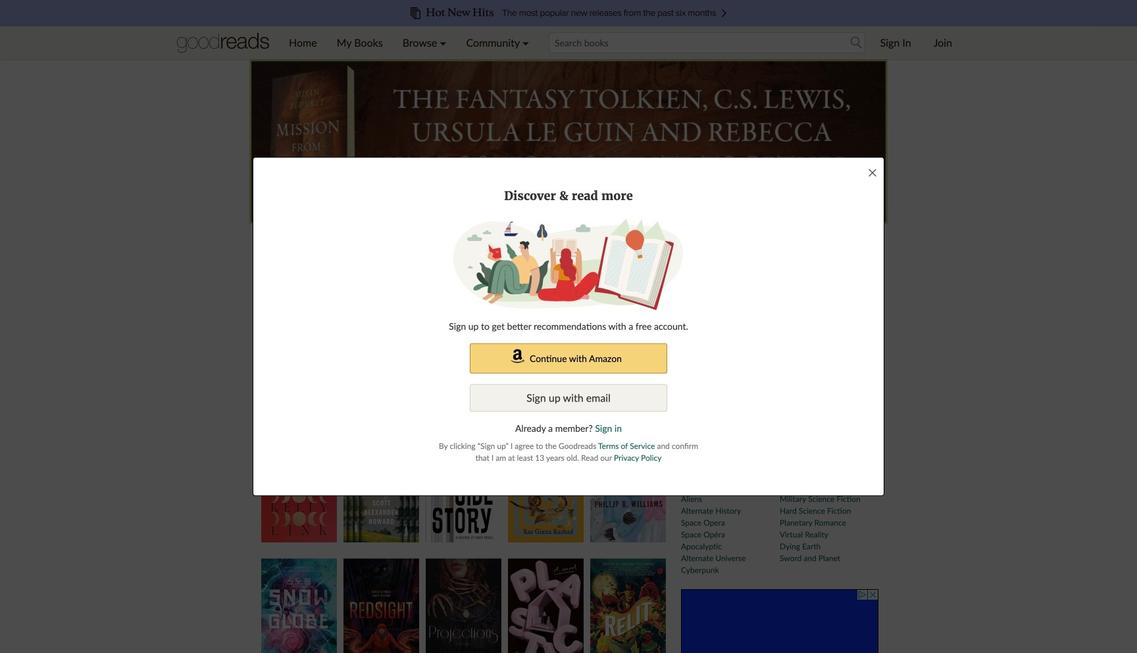 Task type: locate. For each thing, give the bounding box(es) containing it.
menu
[[279, 26, 539, 59]]

advertisement element
[[250, 59, 888, 224], [681, 234, 879, 398], [681, 589, 879, 653]]

snowglobe image
[[261, 559, 337, 653]]

projections image
[[426, 559, 502, 653]]

the other valley image
[[344, 424, 419, 542]]

Search books text field
[[549, 32, 865, 53]]

dismiss image
[[868, 168, 878, 178]]

0 vertical spatial advertisement element
[[250, 59, 888, 224]]

recent hit books of the past 6 months image
[[42, 0, 1096, 26]]

Search for books to add to your shelves search field
[[549, 32, 865, 53]]

plastic image
[[508, 559, 584, 653]]



Task type: describe. For each thing, give the bounding box(es) containing it.
relit: 16 latinx remixes of classic stories image
[[591, 559, 666, 653]]

2 vertical spatial advertisement element
[[681, 589, 879, 653]]

red side story (shades of grey, #2) image
[[426, 424, 502, 542]]

the blueprint image
[[508, 424, 584, 542]]

1 vertical spatial advertisement element
[[681, 234, 879, 398]]

redsight image
[[344, 559, 419, 653]]

ours image
[[591, 424, 666, 542]]

the book of love image
[[261, 424, 337, 542]]



Task type: vqa. For each thing, say whether or not it's contained in the screenshot.
by associated with Booknblues
no



